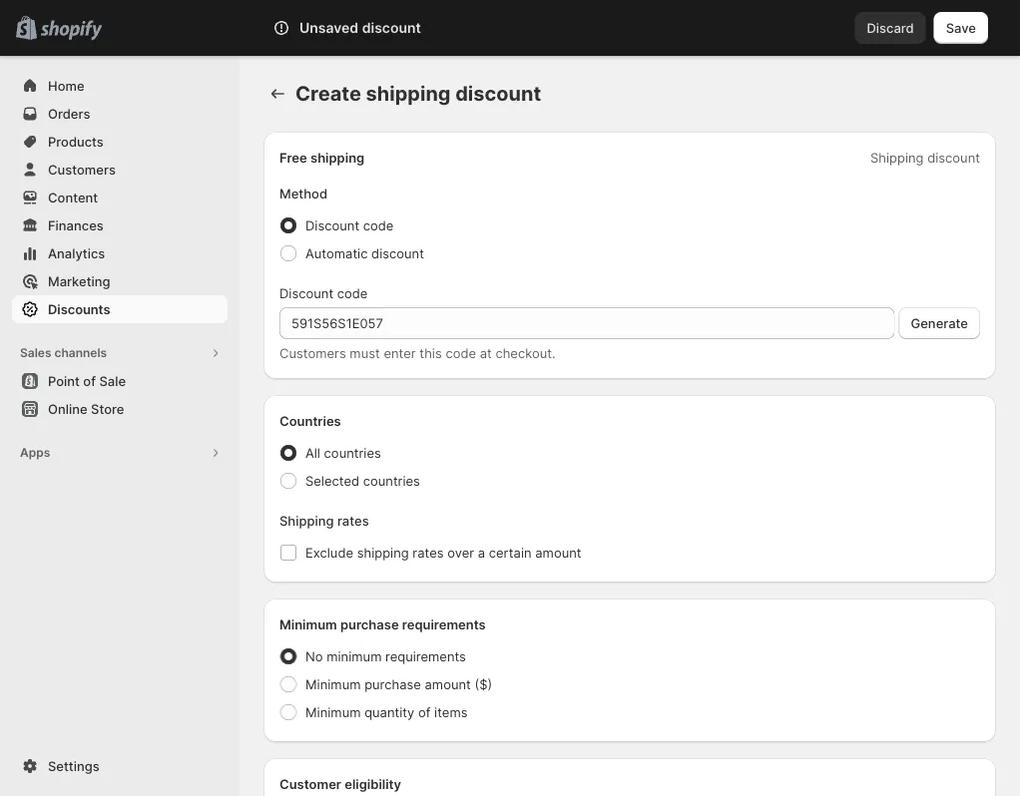 Task type: vqa. For each thing, say whether or not it's contained in the screenshot.
Inventory link
no



Task type: describe. For each thing, give the bounding box(es) containing it.
minimum purchase requirements
[[280, 617, 486, 633]]

shipping discount
[[871, 150, 980, 165]]

point of sale
[[48, 373, 126, 389]]

create
[[296, 81, 361, 106]]

products link
[[12, 128, 228, 156]]

free
[[280, 150, 307, 165]]

free shipping
[[280, 150, 365, 165]]

0 horizontal spatial rates
[[337, 513, 369, 529]]

0 vertical spatial code
[[363, 218, 394, 233]]

finances
[[48, 218, 104, 233]]

online store link
[[12, 395, 228, 423]]

exclude
[[306, 545, 353, 561]]

2 vertical spatial code
[[446, 345, 476, 361]]

requirements for no minimum requirements
[[385, 649, 466, 664]]

items
[[434, 705, 468, 720]]

minimum for minimum quantity of items
[[306, 705, 361, 720]]

automatic
[[306, 246, 368, 261]]

shipping for shipping rates
[[280, 513, 334, 529]]

unsaved discount
[[300, 19, 421, 36]]

analytics link
[[12, 240, 228, 268]]

shipping for free
[[311, 150, 365, 165]]

online store
[[48, 401, 124, 417]]

content
[[48, 190, 98, 205]]

customers for customers
[[48, 162, 116, 177]]

selected
[[306, 473, 360, 489]]

customer
[[280, 777, 341, 792]]

automatic discount
[[306, 246, 424, 261]]

discount for unsaved discount
[[362, 19, 421, 36]]

countries for all countries
[[324, 445, 381, 461]]

save button
[[934, 12, 988, 44]]

apps button
[[12, 439, 228, 467]]

checkout.
[[496, 345, 556, 361]]

0 vertical spatial discount
[[306, 218, 360, 233]]

discard
[[867, 20, 914, 35]]

shopify image
[[40, 20, 102, 40]]

enter
[[384, 345, 416, 361]]

method
[[280, 186, 328, 201]]

1 vertical spatial code
[[337, 286, 368, 301]]

shipping for exclude
[[357, 545, 409, 561]]

point of sale button
[[0, 367, 240, 395]]

settings link
[[12, 753, 228, 781]]

discard button
[[855, 12, 926, 44]]

purchase for amount
[[365, 677, 421, 692]]

must
[[350, 345, 380, 361]]

marketing link
[[12, 268, 228, 296]]

1 vertical spatial of
[[418, 705, 431, 720]]

apps
[[20, 446, 50, 460]]

customers for customers must enter this code at checkout.
[[280, 345, 346, 361]]

this
[[420, 345, 442, 361]]

finances link
[[12, 212, 228, 240]]

online
[[48, 401, 87, 417]]

certain
[[489, 545, 532, 561]]

all countries
[[306, 445, 381, 461]]

no
[[306, 649, 323, 664]]

shipping for shipping discount
[[871, 150, 924, 165]]

quantity
[[365, 705, 415, 720]]

point of sale link
[[12, 367, 228, 395]]

settings
[[48, 759, 100, 774]]

0 vertical spatial discount code
[[306, 218, 394, 233]]

purchase for requirements
[[340, 617, 399, 633]]



Task type: locate. For each thing, give the bounding box(es) containing it.
marketing
[[48, 274, 110, 289]]

home
[[48, 78, 84, 93]]

1 vertical spatial discount
[[280, 286, 334, 301]]

1 vertical spatial requirements
[[385, 649, 466, 664]]

search button
[[240, 12, 819, 44]]

create shipping discount
[[296, 81, 541, 106]]

of left items
[[418, 705, 431, 720]]

content link
[[12, 184, 228, 212]]

purchase
[[340, 617, 399, 633], [365, 677, 421, 692]]

requirements up minimum purchase amount ($)
[[385, 649, 466, 664]]

1 vertical spatial shipping
[[280, 513, 334, 529]]

minimum for minimum purchase requirements
[[280, 617, 337, 633]]

code left at
[[446, 345, 476, 361]]

save
[[946, 20, 976, 35]]

customers link
[[12, 156, 228, 184]]

channels
[[54, 346, 107, 360]]

analytics
[[48, 246, 105, 261]]

0 vertical spatial shipping
[[871, 150, 924, 165]]

0 vertical spatial amount
[[535, 545, 582, 561]]

no minimum requirements
[[306, 649, 466, 664]]

1 horizontal spatial shipping
[[871, 150, 924, 165]]

discount code up 'automatic'
[[306, 218, 394, 233]]

1 vertical spatial shipping
[[311, 150, 365, 165]]

a
[[478, 545, 485, 561]]

at
[[480, 345, 492, 361]]

customers must enter this code at checkout.
[[280, 345, 556, 361]]

0 vertical spatial requirements
[[402, 617, 486, 633]]

0 horizontal spatial customers
[[48, 162, 116, 177]]

point
[[48, 373, 80, 389]]

discount code down 'automatic'
[[280, 286, 368, 301]]

0 horizontal spatial shipping
[[280, 513, 334, 529]]

minimum down the no
[[306, 677, 361, 692]]

customers
[[48, 162, 116, 177], [280, 345, 346, 361]]

minimum purchase amount ($)
[[306, 677, 492, 692]]

minimum
[[327, 649, 382, 664]]

0 vertical spatial rates
[[337, 513, 369, 529]]

shipping right create
[[366, 81, 451, 106]]

online store button
[[0, 395, 240, 423]]

discount
[[362, 19, 421, 36], [455, 81, 541, 106], [928, 150, 980, 165], [372, 246, 424, 261]]

0 vertical spatial purchase
[[340, 617, 399, 633]]

1 horizontal spatial of
[[418, 705, 431, 720]]

0 vertical spatial countries
[[324, 445, 381, 461]]

requirements up no minimum requirements
[[402, 617, 486, 633]]

sales
[[20, 346, 51, 360]]

code up automatic discount
[[363, 218, 394, 233]]

purchase up minimum
[[340, 617, 399, 633]]

search
[[272, 20, 315, 35]]

sales channels button
[[12, 339, 228, 367]]

amount
[[535, 545, 582, 561], [425, 677, 471, 692]]

discount code
[[306, 218, 394, 233], [280, 286, 368, 301]]

orders
[[48, 106, 90, 121]]

customers down products
[[48, 162, 116, 177]]

code down automatic discount
[[337, 286, 368, 301]]

minimum left the quantity
[[306, 705, 361, 720]]

0 vertical spatial customers
[[48, 162, 116, 177]]

code
[[363, 218, 394, 233], [337, 286, 368, 301], [446, 345, 476, 361]]

sale
[[99, 373, 126, 389]]

customer eligibility
[[280, 777, 401, 792]]

rates up exclude
[[337, 513, 369, 529]]

1 vertical spatial amount
[[425, 677, 471, 692]]

exclude shipping rates over a certain amount
[[306, 545, 582, 561]]

2 vertical spatial shipping
[[357, 545, 409, 561]]

1 horizontal spatial rates
[[413, 545, 444, 561]]

products
[[48, 134, 104, 149]]

shipping right exclude
[[357, 545, 409, 561]]

shipping rates
[[280, 513, 369, 529]]

rates
[[337, 513, 369, 529], [413, 545, 444, 561]]

1 vertical spatial countries
[[363, 473, 420, 489]]

amount right certain
[[535, 545, 582, 561]]

shipping
[[366, 81, 451, 106], [311, 150, 365, 165], [357, 545, 409, 561]]

home link
[[12, 72, 228, 100]]

minimum up the no
[[280, 617, 337, 633]]

countries up selected countries
[[324, 445, 381, 461]]

requirements
[[402, 617, 486, 633], [385, 649, 466, 664]]

countries for selected countries
[[363, 473, 420, 489]]

0 vertical spatial of
[[83, 373, 96, 389]]

eligibility
[[345, 777, 401, 792]]

store
[[91, 401, 124, 417]]

shipping for create
[[366, 81, 451, 106]]

customers left must
[[280, 345, 346, 361]]

1 vertical spatial purchase
[[365, 677, 421, 692]]

orders link
[[12, 100, 228, 128]]

0 horizontal spatial amount
[[425, 677, 471, 692]]

discount for shipping discount
[[928, 150, 980, 165]]

of
[[83, 373, 96, 389], [418, 705, 431, 720]]

discounts link
[[12, 296, 228, 323]]

discount down 'automatic'
[[280, 286, 334, 301]]

1 horizontal spatial amount
[[535, 545, 582, 561]]

($)
[[475, 677, 492, 692]]

discount up 'automatic'
[[306, 218, 360, 233]]

discount for automatic discount
[[372, 246, 424, 261]]

all
[[306, 445, 320, 461]]

1 vertical spatial minimum
[[306, 677, 361, 692]]

requirements for minimum purchase requirements
[[402, 617, 486, 633]]

shipping
[[871, 150, 924, 165], [280, 513, 334, 529]]

of left sale
[[83, 373, 96, 389]]

generate
[[911, 316, 968, 331]]

countries
[[324, 445, 381, 461], [363, 473, 420, 489]]

of inside button
[[83, 373, 96, 389]]

selected countries
[[306, 473, 420, 489]]

discount
[[306, 218, 360, 233], [280, 286, 334, 301]]

minimum for minimum purchase amount ($)
[[306, 677, 361, 692]]

0 horizontal spatial of
[[83, 373, 96, 389]]

Discount code text field
[[280, 308, 895, 339]]

shipping right free
[[311, 150, 365, 165]]

minimum
[[280, 617, 337, 633], [306, 677, 361, 692], [306, 705, 361, 720]]

minimum quantity of items
[[306, 705, 468, 720]]

1 horizontal spatial customers
[[280, 345, 346, 361]]

generate button
[[899, 308, 980, 339]]

countries
[[280, 413, 341, 429]]

rates left "over"
[[413, 545, 444, 561]]

amount up items
[[425, 677, 471, 692]]

1 vertical spatial rates
[[413, 545, 444, 561]]

1 vertical spatial discount code
[[280, 286, 368, 301]]

purchase up the quantity
[[365, 677, 421, 692]]

2 vertical spatial minimum
[[306, 705, 361, 720]]

unsaved
[[300, 19, 359, 36]]

discounts
[[48, 302, 110, 317]]

countries down all countries
[[363, 473, 420, 489]]

0 vertical spatial shipping
[[366, 81, 451, 106]]

sales channels
[[20, 346, 107, 360]]

1 vertical spatial customers
[[280, 345, 346, 361]]

over
[[447, 545, 474, 561]]

0 vertical spatial minimum
[[280, 617, 337, 633]]



